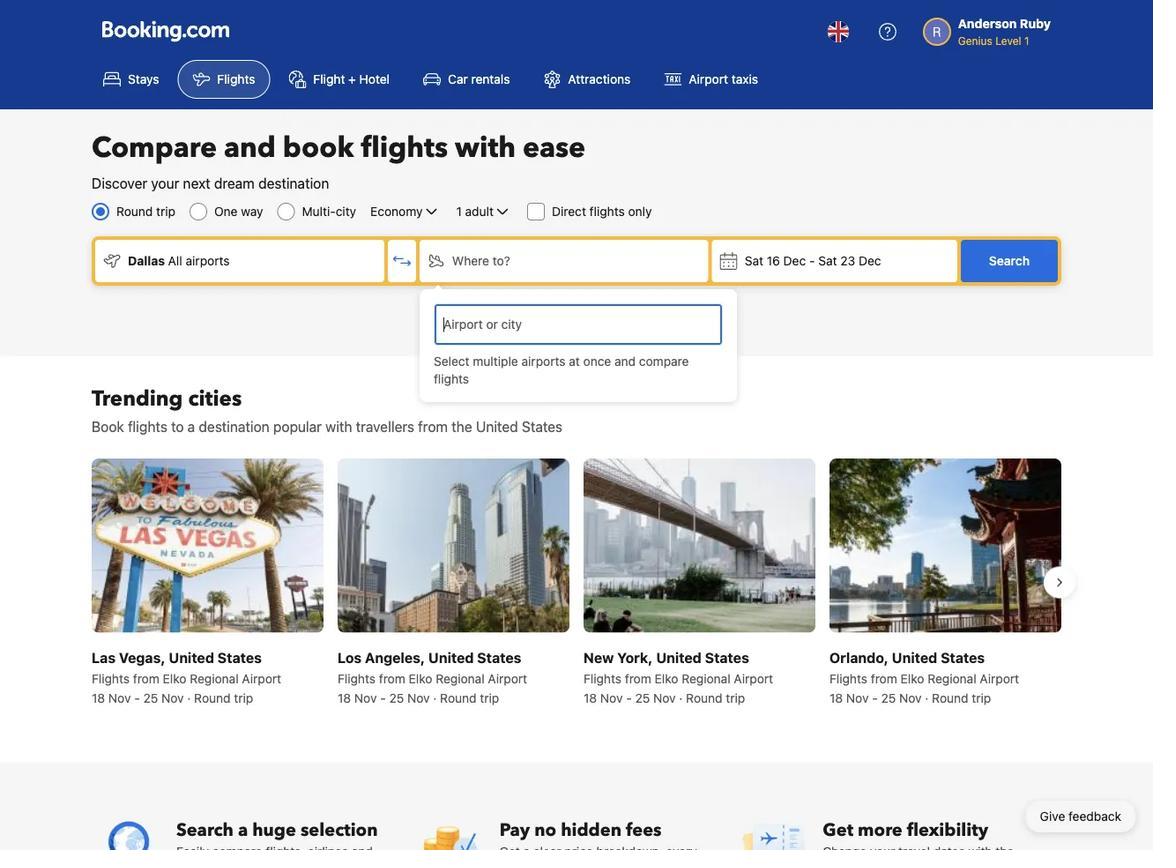 Task type: vqa. For each thing, say whether or not it's contained in the screenshot.
the Where are you going? field
no



Task type: describe. For each thing, give the bounding box(es) containing it.
round for los
[[440, 690, 477, 705]]

car
[[448, 72, 468, 86]]

las
[[92, 649, 116, 666]]

6 nov from the left
[[654, 690, 676, 705]]

pay no hidden fees
[[500, 818, 662, 842]]

elko inside orlando, united states flights from elko regional airport 18 nov - 25 nov · round trip
[[901, 671, 925, 686]]

states inside orlando, united states flights from elko regional airport 18 nov - 25 nov · round trip
[[941, 649, 985, 666]]

round for las
[[194, 690, 231, 705]]

round trip
[[116, 204, 176, 219]]

give
[[1041, 809, 1066, 824]]

states for new york, united states
[[705, 649, 750, 666]]

to?
[[493, 254, 511, 268]]

flexibility
[[907, 818, 989, 842]]

at
[[569, 354, 580, 369]]

fees
[[626, 818, 662, 842]]

18 for new york, united states
[[584, 690, 597, 705]]

book
[[92, 419, 124, 435]]

18 for las vegas, united states
[[92, 690, 105, 705]]

1 adult
[[456, 204, 494, 219]]

new york, united states flights from elko regional airport 18 nov - 25 nov · round trip
[[584, 649, 774, 705]]

airport for los angeles, united states
[[488, 671, 528, 686]]

elko for angeles,
[[409, 671, 433, 686]]

flight + hotel link
[[274, 60, 405, 99]]

orlando, united states flights from elko regional airport 18 nov - 25 nov · round trip
[[830, 649, 1020, 705]]

airport taxis
[[689, 72, 759, 86]]

airport inside orlando, united states flights from elko regional airport 18 nov - 25 nov · round trip
[[980, 671, 1020, 686]]

- inside dropdown button
[[810, 254, 815, 268]]

car rentals
[[448, 72, 510, 86]]

- for los angeles, united states
[[380, 690, 386, 705]]

Airport or city text field
[[442, 315, 715, 334]]

flight
[[314, 72, 345, 86]]

multi-city
[[302, 204, 356, 219]]

attractions link
[[529, 60, 646, 99]]

multi-
[[302, 204, 336, 219]]

trending cities book flights to a destination popular with travellers from the united states
[[92, 384, 563, 435]]

regional for angeles,
[[436, 671, 485, 686]]

1 adult button
[[455, 201, 513, 222]]

orlando, united states image
[[830, 459, 1062, 633]]

regional inside orlando, united states flights from elko regional airport 18 nov - 25 nov · round trip
[[928, 671, 977, 686]]

angeles,
[[365, 649, 425, 666]]

1 inside "dropdown button"
[[456, 204, 462, 219]]

cities
[[188, 384, 242, 413]]

trip for las
[[234, 690, 253, 705]]

genius
[[959, 34, 993, 47]]

los angeles, united states image
[[338, 459, 570, 633]]

search button
[[961, 240, 1059, 282]]

york,
[[618, 649, 653, 666]]

airport taxis link
[[649, 60, 774, 99]]

select
[[434, 354, 470, 369]]

- for las vegas, united states
[[134, 690, 140, 705]]

3 nov from the left
[[355, 690, 377, 705]]

compare and book flights with ease discover your next dream destination
[[92, 129, 586, 192]]

2 dec from the left
[[859, 254, 882, 268]]

more
[[858, 818, 903, 842]]

compare
[[92, 129, 217, 167]]

vegas,
[[119, 649, 166, 666]]

multiple
[[473, 354, 518, 369]]

· for angeles,
[[433, 690, 437, 705]]

- for new york, united states
[[626, 690, 632, 705]]

with inside trending cities book flights to a destination popular with travellers from the united states
[[326, 419, 352, 435]]

book
[[283, 129, 354, 167]]

los
[[338, 649, 362, 666]]

1 sat from the left
[[745, 254, 764, 268]]

from inside orlando, united states flights from elko regional airport 18 nov - 25 nov · round trip
[[871, 671, 898, 686]]

sat 16 dec - sat 23 dec button
[[712, 240, 958, 282]]

25 for vegas,
[[143, 690, 158, 705]]

ease
[[523, 129, 586, 167]]

way
[[241, 204, 263, 219]]

destination inside compare and book flights with ease discover your next dream destination
[[258, 175, 329, 192]]

one way
[[214, 204, 263, 219]]

car rentals link
[[408, 60, 525, 99]]

and inside select multiple airports at once and compare flights
[[615, 354, 636, 369]]

where to?
[[452, 254, 511, 268]]

1 dec from the left
[[784, 254, 806, 268]]

1 horizontal spatial a
[[238, 818, 248, 842]]

select multiple airports at once and compare flights
[[434, 354, 689, 386]]

selection
[[301, 818, 378, 842]]

from inside trending cities book flights to a destination popular with travellers from the united states
[[418, 419, 448, 435]]

level
[[996, 34, 1022, 47]]

trip for new
[[726, 690, 746, 705]]

economy
[[371, 204, 423, 219]]

flight + hotel
[[314, 72, 390, 86]]

flights inside compare and book flights with ease discover your next dream destination
[[361, 129, 448, 167]]

sat 16 dec - sat 23 dec
[[745, 254, 882, 268]]

from for los angeles, united states
[[379, 671, 406, 686]]

los angeles, united states flights from elko regional airport 18 nov - 25 nov · round trip
[[338, 649, 528, 705]]

united for new york, united states
[[657, 649, 702, 666]]

round inside orlando, united states flights from elko regional airport 18 nov - 25 nov · round trip
[[933, 690, 969, 705]]

regional for york,
[[682, 671, 731, 686]]

where
[[452, 254, 490, 268]]

18 inside orlando, united states flights from elko regional airport 18 nov - 25 nov · round trip
[[830, 690, 843, 705]]

attractions
[[568, 72, 631, 86]]

search a huge selection
[[176, 818, 378, 842]]

2 nov from the left
[[161, 690, 184, 705]]

4 nov from the left
[[408, 690, 430, 705]]

city
[[336, 204, 356, 219]]

from for las vegas, united states
[[133, 671, 160, 686]]

all
[[168, 254, 182, 268]]

7 nov from the left
[[847, 690, 869, 705]]

anderson
[[959, 16, 1017, 31]]



Task type: locate. For each thing, give the bounding box(es) containing it.
the
[[452, 419, 473, 435]]

1 25 from the left
[[143, 690, 158, 705]]

1 regional from the left
[[190, 671, 239, 686]]

3 18 from the left
[[584, 690, 597, 705]]

2 regional from the left
[[436, 671, 485, 686]]

0 vertical spatial and
[[224, 129, 276, 167]]

1 horizontal spatial sat
[[819, 254, 838, 268]]

las vegas, united states flights from elko regional airport 18 nov - 25 nov · round trip
[[92, 649, 281, 705]]

airport for new york, united states
[[734, 671, 774, 686]]

round
[[116, 204, 153, 219], [194, 690, 231, 705], [440, 690, 477, 705], [686, 690, 723, 705], [933, 690, 969, 705]]

anderson ruby genius level 1
[[959, 16, 1051, 47]]

1 vertical spatial destination
[[199, 419, 270, 435]]

airport inside los angeles, united states flights from elko regional airport 18 nov - 25 nov · round trip
[[488, 671, 528, 686]]

trip for los
[[480, 690, 499, 705]]

from down orlando,
[[871, 671, 898, 686]]

new york, united states image
[[584, 459, 816, 633]]

destination up the multi-
[[258, 175, 329, 192]]

hidden
[[561, 818, 622, 842]]

elko inside las vegas, united states flights from elko regional airport 18 nov - 25 nov · round trip
[[163, 671, 187, 686]]

0 vertical spatial a
[[188, 419, 195, 435]]

united inside orlando, united states flights from elko regional airport 18 nov - 25 nov · round trip
[[892, 649, 938, 666]]

and right the 'once'
[[615, 354, 636, 369]]

dec
[[784, 254, 806, 268], [859, 254, 882, 268]]

18 down new
[[584, 690, 597, 705]]

destination
[[258, 175, 329, 192], [199, 419, 270, 435]]

regional for vegas,
[[190, 671, 239, 686]]

- inside las vegas, united states flights from elko regional airport 18 nov - 25 nov · round trip
[[134, 690, 140, 705]]

1 inside anderson ruby genius level 1
[[1025, 34, 1030, 47]]

from inside 'new york, united states flights from elko regional airport 18 nov - 25 nov · round trip'
[[625, 671, 652, 686]]

flights
[[217, 72, 255, 86], [92, 671, 130, 686], [338, 671, 376, 686], [584, 671, 622, 686], [830, 671, 868, 686]]

regional inside 'new york, united states flights from elko regional airport 18 nov - 25 nov · round trip'
[[682, 671, 731, 686]]

stays link
[[88, 60, 174, 99]]

and
[[224, 129, 276, 167], [615, 354, 636, 369]]

united inside trending cities book flights to a destination popular with travellers from the united states
[[476, 419, 518, 435]]

dallas all airports
[[128, 254, 230, 268]]

trip inside 'new york, united states flights from elko regional airport 18 nov - 25 nov · round trip'
[[726, 690, 746, 705]]

round inside las vegas, united states flights from elko regional airport 18 nov - 25 nov · round trip
[[194, 690, 231, 705]]

0 vertical spatial search
[[990, 254, 1030, 268]]

united inside las vegas, united states flights from elko regional airport 18 nov - 25 nov · round trip
[[169, 649, 214, 666]]

flights link
[[178, 60, 270, 99]]

2 18 from the left
[[338, 690, 351, 705]]

3 elko from the left
[[655, 671, 679, 686]]

from
[[418, 419, 448, 435], [133, 671, 160, 686], [379, 671, 406, 686], [625, 671, 652, 686], [871, 671, 898, 686]]

airport inside las vegas, united states flights from elko regional airport 18 nov - 25 nov · round trip
[[242, 671, 281, 686]]

airports left at at the top of page
[[522, 354, 566, 369]]

flights inside las vegas, united states flights from elko regional airport 18 nov - 25 nov · round trip
[[92, 671, 130, 686]]

1 vertical spatial 1
[[456, 204, 462, 219]]

25 down vegas,
[[143, 690, 158, 705]]

· for york,
[[680, 690, 683, 705]]

next
[[183, 175, 211, 192]]

from inside los angeles, united states flights from elko regional airport 18 nov - 25 nov · round trip
[[379, 671, 406, 686]]

elko
[[163, 671, 187, 686], [409, 671, 433, 686], [655, 671, 679, 686], [901, 671, 925, 686]]

1 horizontal spatial dec
[[859, 254, 882, 268]]

adult
[[465, 204, 494, 219]]

· inside orlando, united states flights from elko regional airport 18 nov - 25 nov · round trip
[[926, 690, 929, 705]]

united right orlando,
[[892, 649, 938, 666]]

trip
[[156, 204, 176, 219], [234, 690, 253, 705], [480, 690, 499, 705], [726, 690, 746, 705], [972, 690, 992, 705]]

0 horizontal spatial a
[[188, 419, 195, 435]]

search for search
[[990, 254, 1030, 268]]

airport for las vegas, united states
[[242, 671, 281, 686]]

direct
[[552, 204, 586, 219]]

- inside los angeles, united states flights from elko regional airport 18 nov - 25 nov · round trip
[[380, 690, 386, 705]]

united for los angeles, united states
[[429, 649, 474, 666]]

1 elko from the left
[[163, 671, 187, 686]]

3 · from the left
[[680, 690, 683, 705]]

trip inside los angeles, united states flights from elko regional airport 18 nov - 25 nov · round trip
[[480, 690, 499, 705]]

and inside compare and book flights with ease discover your next dream destination
[[224, 129, 276, 167]]

0 horizontal spatial airports
[[186, 254, 230, 268]]

2 25 from the left
[[389, 690, 404, 705]]

- down orlando,
[[873, 690, 878, 705]]

round inside los angeles, united states flights from elko regional airport 18 nov - 25 nov · round trip
[[440, 690, 477, 705]]

compare
[[639, 354, 689, 369]]

25 down york,
[[636, 690, 650, 705]]

elko inside los angeles, united states flights from elko regional airport 18 nov - 25 nov · round trip
[[409, 671, 433, 686]]

trending
[[92, 384, 183, 413]]

states inside trending cities book flights to a destination popular with travellers from the united states
[[522, 419, 563, 435]]

2 elko from the left
[[409, 671, 433, 686]]

1 horizontal spatial search
[[990, 254, 1030, 268]]

states inside 'new york, united states flights from elko regional airport 18 nov - 25 nov · round trip'
[[705, 649, 750, 666]]

airports for multiple
[[522, 354, 566, 369]]

search inside search button
[[990, 254, 1030, 268]]

with
[[455, 129, 516, 167], [326, 419, 352, 435]]

popular
[[273, 419, 322, 435]]

0 horizontal spatial sat
[[745, 254, 764, 268]]

0 horizontal spatial and
[[224, 129, 276, 167]]

discover
[[92, 175, 147, 192]]

- inside 'new york, united states flights from elko regional airport 18 nov - 25 nov · round trip'
[[626, 690, 632, 705]]

from left the
[[418, 419, 448, 435]]

25 down orlando,
[[882, 690, 896, 705]]

25 for angeles,
[[389, 690, 404, 705]]

once
[[584, 354, 612, 369]]

airports right all
[[186, 254, 230, 268]]

· inside 'new york, united states flights from elko regional airport 18 nov - 25 nov · round trip'
[[680, 690, 683, 705]]

with up '1 adult' "dropdown button"
[[455, 129, 516, 167]]

from inside las vegas, united states flights from elko regional airport 18 nov - 25 nov · round trip
[[133, 671, 160, 686]]

0 vertical spatial 1
[[1025, 34, 1030, 47]]

united right york,
[[657, 649, 702, 666]]

flights up economy
[[361, 129, 448, 167]]

regional
[[190, 671, 239, 686], [436, 671, 485, 686], [682, 671, 731, 686], [928, 671, 977, 686]]

flights left to
[[128, 419, 167, 435]]

0 vertical spatial airports
[[186, 254, 230, 268]]

states for las vegas, united states
[[218, 649, 262, 666]]

sat
[[745, 254, 764, 268], [819, 254, 838, 268]]

1
[[1025, 34, 1030, 47], [456, 204, 462, 219]]

only
[[629, 204, 652, 219]]

a right to
[[188, 419, 195, 435]]

1 horizontal spatial 1
[[1025, 34, 1030, 47]]

0 horizontal spatial dec
[[784, 254, 806, 268]]

2 sat from the left
[[819, 254, 838, 268]]

airport inside 'new york, united states flights from elko regional airport 18 nov - 25 nov · round trip'
[[734, 671, 774, 686]]

airports for all
[[186, 254, 230, 268]]

4 18 from the left
[[830, 690, 843, 705]]

+
[[349, 72, 356, 86]]

ruby
[[1021, 16, 1051, 31]]

25 for york,
[[636, 690, 650, 705]]

·
[[187, 690, 191, 705], [433, 690, 437, 705], [680, 690, 683, 705], [926, 690, 929, 705]]

1 horizontal spatial and
[[615, 354, 636, 369]]

give feedback button
[[1026, 801, 1136, 833]]

1 vertical spatial with
[[326, 419, 352, 435]]

trip inside orlando, united states flights from elko regional airport 18 nov - 25 nov · round trip
[[972, 690, 992, 705]]

· for vegas,
[[187, 690, 191, 705]]

regional inside las vegas, united states flights from elko regional airport 18 nov - 25 nov · round trip
[[190, 671, 239, 686]]

4 regional from the left
[[928, 671, 977, 686]]

16
[[767, 254, 781, 268]]

18 down the las at left bottom
[[92, 690, 105, 705]]

dec right the 23
[[859, 254, 882, 268]]

4 elko from the left
[[901, 671, 925, 686]]

destination inside trending cities book flights to a destination popular with travellers from the united states
[[199, 419, 270, 435]]

flights left only
[[590, 204, 625, 219]]

18 down orlando,
[[830, 690, 843, 705]]

- down york,
[[626, 690, 632, 705]]

with inside compare and book flights with ease discover your next dream destination
[[455, 129, 516, 167]]

get
[[823, 818, 854, 842]]

destination down cities
[[199, 419, 270, 435]]

18 for los angeles, united states
[[338, 690, 351, 705]]

hotel
[[360, 72, 390, 86]]

regional inside los angeles, united states flights from elko regional airport 18 nov - 25 nov · round trip
[[436, 671, 485, 686]]

dec right 16
[[784, 254, 806, 268]]

from down angeles,
[[379, 671, 406, 686]]

1 vertical spatial airports
[[522, 354, 566, 369]]

25 inside 'new york, united states flights from elko regional airport 18 nov - 25 nov · round trip'
[[636, 690, 650, 705]]

to
[[171, 419, 184, 435]]

from down york,
[[625, 671, 652, 686]]

get more flexibility
[[823, 818, 989, 842]]

5 nov from the left
[[601, 690, 623, 705]]

flights for new york, united states
[[584, 671, 622, 686]]

feedback
[[1069, 809, 1122, 824]]

3 25 from the left
[[636, 690, 650, 705]]

from down vegas,
[[133, 671, 160, 686]]

dream
[[214, 175, 255, 192]]

1 nov from the left
[[108, 690, 131, 705]]

united
[[476, 419, 518, 435], [169, 649, 214, 666], [429, 649, 474, 666], [657, 649, 702, 666], [892, 649, 938, 666]]

united right the
[[476, 419, 518, 435]]

flights inside trending cities book flights to a destination popular with travellers from the united states
[[128, 419, 167, 435]]

- inside orlando, united states flights from elko regional airport 18 nov - 25 nov · round trip
[[873, 690, 878, 705]]

18 inside 'new york, united states flights from elko regional airport 18 nov - 25 nov · round trip'
[[584, 690, 597, 705]]

1 left adult
[[456, 204, 462, 219]]

0 horizontal spatial search
[[176, 818, 234, 842]]

0 horizontal spatial with
[[326, 419, 352, 435]]

stays
[[128, 72, 159, 86]]

23
[[841, 254, 856, 268]]

states
[[522, 419, 563, 435], [218, 649, 262, 666], [477, 649, 522, 666], [705, 649, 750, 666], [941, 649, 985, 666]]

18
[[92, 690, 105, 705], [338, 690, 351, 705], [584, 690, 597, 705], [830, 690, 843, 705]]

pay
[[500, 818, 530, 842]]

united inside 'new york, united states flights from elko regional airport 18 nov - 25 nov · round trip'
[[657, 649, 702, 666]]

taxis
[[732, 72, 759, 86]]

region
[[78, 452, 1076, 714]]

- down angeles,
[[380, 690, 386, 705]]

a left 'huge'
[[238, 818, 248, 842]]

united right vegas,
[[169, 649, 214, 666]]

25 inside las vegas, united states flights from elko regional airport 18 nov - 25 nov · round trip
[[143, 690, 158, 705]]

1 horizontal spatial with
[[455, 129, 516, 167]]

states inside los angeles, united states flights from elko regional airport 18 nov - 25 nov · round trip
[[477, 649, 522, 666]]

1 horizontal spatial airports
[[522, 354, 566, 369]]

states inside las vegas, united states flights from elko regional airport 18 nov - 25 nov · round trip
[[218, 649, 262, 666]]

1 vertical spatial search
[[176, 818, 234, 842]]

25
[[143, 690, 158, 705], [389, 690, 404, 705], [636, 690, 650, 705], [882, 690, 896, 705]]

new
[[584, 649, 614, 666]]

4 · from the left
[[926, 690, 929, 705]]

1 vertical spatial a
[[238, 818, 248, 842]]

0 vertical spatial with
[[455, 129, 516, 167]]

round for new
[[686, 690, 723, 705]]

· inside las vegas, united states flights from elko regional airport 18 nov - 25 nov · round trip
[[187, 690, 191, 705]]

1 · from the left
[[187, 690, 191, 705]]

1 right level
[[1025, 34, 1030, 47]]

elko for york,
[[655, 671, 679, 686]]

united inside los angeles, united states flights from elko regional airport 18 nov - 25 nov · round trip
[[429, 649, 474, 666]]

4 25 from the left
[[882, 690, 896, 705]]

and up dream on the left of the page
[[224, 129, 276, 167]]

region containing las vegas, united states
[[78, 452, 1076, 714]]

18 inside los angeles, united states flights from elko regional airport 18 nov - 25 nov · round trip
[[338, 690, 351, 705]]

travellers
[[356, 419, 415, 435]]

airports
[[186, 254, 230, 268], [522, 354, 566, 369]]

25 inside los angeles, united states flights from elko regional airport 18 nov - 25 nov · round trip
[[389, 690, 404, 705]]

flights inside los angeles, united states flights from elko regional airport 18 nov - 25 nov · round trip
[[338, 671, 376, 686]]

united for las vegas, united states
[[169, 649, 214, 666]]

trip inside las vegas, united states flights from elko regional airport 18 nov - 25 nov · round trip
[[234, 690, 253, 705]]

search for search a huge selection
[[176, 818, 234, 842]]

flights for los angeles, united states
[[338, 671, 376, 686]]

-
[[810, 254, 815, 268], [134, 690, 140, 705], [380, 690, 386, 705], [626, 690, 632, 705], [873, 690, 878, 705]]

sat left the 23
[[819, 254, 838, 268]]

give feedback
[[1041, 809, 1122, 824]]

8 nov from the left
[[900, 690, 922, 705]]

nov
[[108, 690, 131, 705], [161, 690, 184, 705], [355, 690, 377, 705], [408, 690, 430, 705], [601, 690, 623, 705], [654, 690, 676, 705], [847, 690, 869, 705], [900, 690, 922, 705]]

18 down the los
[[338, 690, 351, 705]]

25 down angeles,
[[389, 690, 404, 705]]

no
[[535, 818, 557, 842]]

· inside los angeles, united states flights from elko regional airport 18 nov - 25 nov · round trip
[[433, 690, 437, 705]]

a inside trending cities book flights to a destination popular with travellers from the united states
[[188, 419, 195, 435]]

- down vegas,
[[134, 690, 140, 705]]

flights inside orlando, united states flights from elko regional airport 18 nov - 25 nov · round trip
[[830, 671, 868, 686]]

booking.com logo image
[[102, 21, 229, 42], [102, 21, 229, 42]]

- left the 23
[[810, 254, 815, 268]]

elko inside 'new york, united states flights from elko regional airport 18 nov - 25 nov · round trip'
[[655, 671, 679, 686]]

flights down select
[[434, 372, 469, 386]]

from for new york, united states
[[625, 671, 652, 686]]

elko for vegas,
[[163, 671, 187, 686]]

flights for las vegas, united states
[[92, 671, 130, 686]]

1 vertical spatial and
[[615, 354, 636, 369]]

orlando,
[[830, 649, 889, 666]]

huge
[[252, 818, 296, 842]]

one
[[214, 204, 238, 219]]

with right popular
[[326, 419, 352, 435]]

flights inside 'new york, united states flights from elko regional airport 18 nov - 25 nov · round trip'
[[584, 671, 622, 686]]

dallas
[[128, 254, 165, 268]]

rentals
[[471, 72, 510, 86]]

united right angeles,
[[429, 649, 474, 666]]

25 inside orlando, united states flights from elko regional airport 18 nov - 25 nov · round trip
[[882, 690, 896, 705]]

direct flights only
[[552, 204, 652, 219]]

your
[[151, 175, 179, 192]]

las vegas, united states image
[[92, 459, 324, 633]]

1 18 from the left
[[92, 690, 105, 705]]

3 regional from the left
[[682, 671, 731, 686]]

round inside 'new york, united states flights from elko regional airport 18 nov - 25 nov · round trip'
[[686, 690, 723, 705]]

airports inside select multiple airports at once and compare flights
[[522, 354, 566, 369]]

0 vertical spatial destination
[[258, 175, 329, 192]]

where to? button
[[420, 240, 709, 282]]

flights inside select multiple airports at once and compare flights
[[434, 372, 469, 386]]

states for los angeles, united states
[[477, 649, 522, 666]]

2 · from the left
[[433, 690, 437, 705]]

18 inside las vegas, united states flights from elko regional airport 18 nov - 25 nov · round trip
[[92, 690, 105, 705]]

0 horizontal spatial 1
[[456, 204, 462, 219]]

sat left 16
[[745, 254, 764, 268]]



